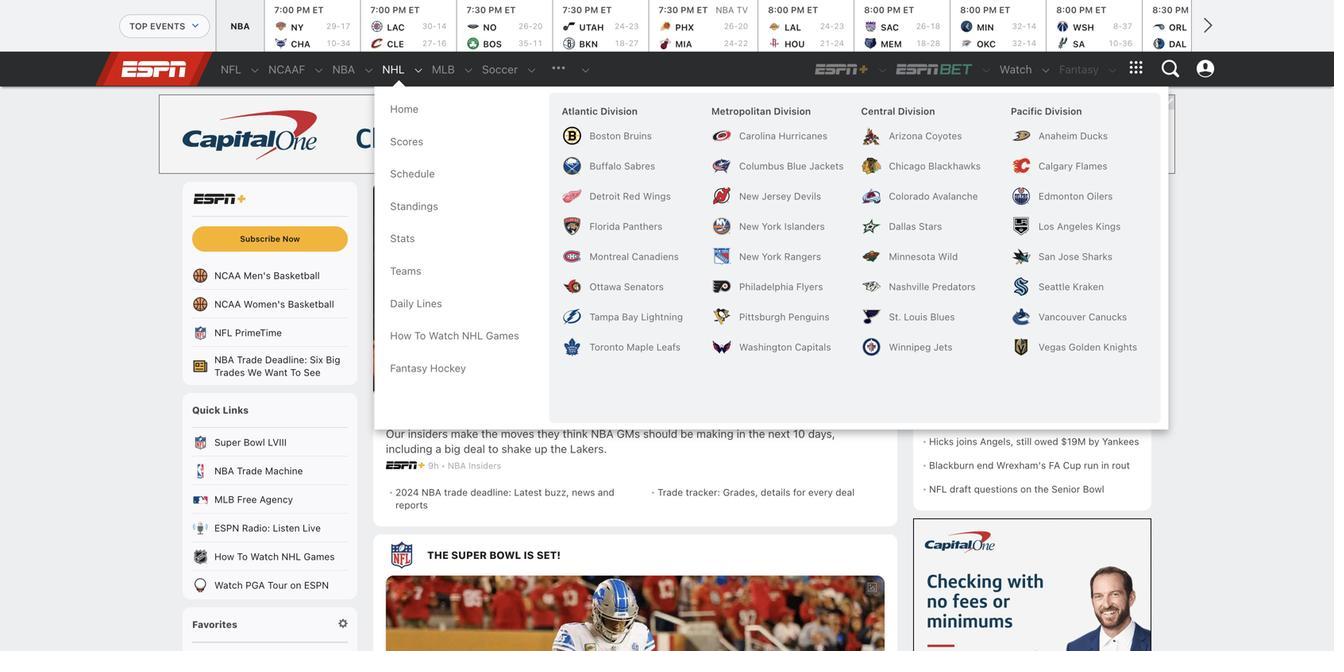 Task type: locate. For each thing, give the bounding box(es) containing it.
nba inside 'link'
[[214, 465, 234, 477]]

1 32- from the top
[[1012, 21, 1026, 31]]

20 up 11
[[533, 21, 543, 31]]

nba down super
[[214, 465, 234, 477]]

0 horizontal spatial 23
[[629, 21, 639, 31]]

2 horizontal spatial to
[[414, 330, 426, 342]]

scores
[[390, 135, 423, 147]]

trades
[[484, 402, 537, 423]]

including
[[386, 442, 432, 455]]

pm for min
[[983, 5, 997, 15]]

1 8:00 from the left
[[768, 5, 789, 15]]

8 pm from the left
[[983, 5, 997, 15]]

2 7:30 from the left
[[563, 5, 582, 15]]

2 vertical spatial to
[[237, 551, 248, 562]]

fun'
[[929, 412, 947, 423]]

fantasy for fantasy
[[1059, 63, 1099, 76]]

jets
[[934, 341, 953, 353]]

phx
[[675, 22, 694, 32]]

nhl down cle
[[382, 63, 405, 76]]

vancouver canucks
[[1039, 311, 1127, 322]]

2 10- from the left
[[1108, 38, 1122, 48]]

1 horizontal spatial deal
[[836, 487, 855, 498]]

0 horizontal spatial nhl
[[281, 551, 301, 562]]

1 7:00 pm et from the left
[[274, 5, 324, 15]]

yankees
[[1102, 436, 1139, 447]]

3 8:00 from the left
[[960, 5, 981, 15]]

0 horizontal spatial be
[[681, 427, 693, 440]]

2 23 from the left
[[834, 21, 844, 31]]

quick
[[192, 405, 220, 416]]

10 pm from the left
[[1175, 5, 1189, 15]]

0 vertical spatial 32-
[[1012, 21, 1026, 31]]

14 up 16
[[436, 21, 447, 31]]

1 vertical spatial top
[[923, 193, 941, 205]]

0 vertical spatial espn
[[214, 523, 239, 534]]

0 horizontal spatial 7:30 pm et
[[466, 5, 516, 15]]

cha
[[291, 39, 310, 49]]

the
[[722, 402, 748, 423], [481, 427, 498, 440], [749, 427, 765, 440], [551, 442, 567, 455], [1034, 484, 1049, 495]]

7 et from the left
[[903, 5, 914, 15]]

0 vertical spatial by
[[1088, 339, 1098, 350]]

32- right min
[[1012, 21, 1026, 31]]

nfl inside 'link'
[[221, 63, 241, 76]]

2 20 from the left
[[738, 21, 748, 31]]

1 horizontal spatial 7:00
[[370, 5, 390, 15]]

8:00 pm et up sac
[[864, 5, 914, 15]]

3 pm from the left
[[489, 5, 502, 15]]

8:00 for min
[[960, 5, 981, 15]]

montreal
[[590, 251, 629, 262]]

division for pacific division
[[1045, 106, 1082, 117]]

ncaa left men's
[[214, 270, 241, 281]]

division up anaheim
[[1045, 106, 1082, 117]]

3 26- from the left
[[916, 21, 930, 31]]

0 horizontal spatial six
[[310, 354, 323, 365]]

32-14 for min
[[1012, 21, 1036, 31]]

1 vertical spatial ncaa
[[214, 299, 241, 310]]

2 division from the left
[[774, 106, 811, 117]]

how down espn radio: listen live
[[214, 551, 234, 562]]

0 horizontal spatial 7:30
[[466, 5, 486, 15]]

pm for lal
[[791, 5, 805, 15]]

new up new york rangers link
[[739, 221, 759, 232]]

nba inside the 2024 nba trade deadline: latest buzz, news and reports
[[422, 487, 441, 498]]

1 horizontal spatial 7:30
[[563, 5, 582, 15]]

10 et from the left
[[1191, 5, 1202, 15]]

columbus
[[739, 160, 784, 172]]

sac
[[881, 22, 899, 32]]

2 york from the top
[[762, 251, 782, 262]]

division up carolina hurricanes
[[774, 106, 811, 117]]

1 horizontal spatial to
[[290, 367, 301, 378]]

7 pm from the left
[[887, 5, 901, 15]]

straight
[[1081, 266, 1116, 277]]

nashville predators link
[[855, 274, 1004, 299]]

after
[[1084, 303, 1105, 314]]

pm up min
[[983, 5, 997, 15]]

injury
[[992, 303, 1016, 314]]

0 vertical spatial trade
[[237, 354, 262, 365]]

pm up lal at right top
[[791, 5, 805, 15]]

division up "boston bruins"
[[600, 106, 638, 117]]

0 horizontal spatial 18-
[[615, 38, 629, 48]]

9 et from the left
[[1095, 5, 1107, 15]]

7:00 for lac
[[370, 5, 390, 15]]

10- down '8-'
[[1108, 38, 1122, 48]]

2 vertical spatial nfl
[[929, 484, 947, 495]]

division for central division
[[898, 106, 935, 117]]

1 32-14 from the top
[[1012, 21, 1036, 31]]

0 vertical spatial ncaa
[[214, 270, 241, 281]]

chicago blackhawks
[[889, 160, 981, 172]]

2 ncaa from the top
[[214, 299, 241, 310]]

1 et from the left
[[313, 5, 324, 15]]

2 26-20 from the left
[[724, 21, 748, 31]]

division for atlantic division
[[600, 106, 638, 117]]

0 horizontal spatial to
[[237, 551, 248, 562]]

blackburn end wrexham's fa cup run in rout link
[[929, 453, 1142, 477]]

days,
[[808, 427, 835, 440]]

to
[[414, 330, 426, 342], [290, 367, 301, 378], [237, 551, 248, 562]]

8:00 pm et up min
[[960, 5, 1010, 15]]

watch down espn radio: listen live
[[250, 551, 279, 562]]

32-14 up watch link
[[1012, 38, 1036, 48]]

26- for phx
[[724, 21, 738, 31]]

18- down 26-18
[[916, 38, 930, 48]]

rusher
[[1026, 230, 1055, 241]]

7:00 pm et for lac
[[370, 5, 420, 15]]

nhl down "listen"
[[281, 551, 301, 562]]

18- for mem
[[916, 38, 930, 48]]

0 horizontal spatial mlb
[[214, 494, 234, 505]]

1 horizontal spatial nhl
[[382, 63, 405, 76]]

hicks
[[929, 436, 954, 447]]

1 horizontal spatial 20
[[738, 21, 748, 31]]

0 vertical spatial bowl
[[244, 437, 265, 448]]

32-14 for okc
[[1012, 38, 1036, 48]]

1 23 from the left
[[629, 21, 639, 31]]

0 vertical spatial york
[[762, 221, 782, 232]]

basketball inside the ncaa women's basketball link
[[288, 299, 334, 310]]

trade inside 'link'
[[237, 465, 262, 477]]

0 horizontal spatial 24-
[[615, 21, 629, 31]]

watch
[[1000, 63, 1032, 76], [429, 330, 459, 342], [250, 551, 279, 562], [214, 580, 243, 591]]

2 horizontal spatial 26-
[[916, 21, 930, 31]]

events
[[150, 21, 185, 31]]

0 horizontal spatial how
[[214, 551, 234, 562]]

24- for 7:30 pm et
[[615, 21, 629, 31]]

8:00 pm et up wsh
[[1056, 5, 1107, 15]]

8 et from the left
[[999, 5, 1010, 15]]

29-
[[326, 21, 340, 31]]

26-20 up 35-11
[[518, 21, 543, 31]]

1 horizontal spatial mlb
[[432, 63, 455, 76]]

division for metropolitan division
[[774, 106, 811, 117]]

on right the tour
[[290, 580, 301, 591]]

1 horizontal spatial games
[[486, 330, 519, 342]]

daily lines
[[390, 297, 442, 309]]

top for top headlines
[[923, 193, 941, 205]]

1 vertical spatial on
[[290, 580, 301, 591]]

teams link
[[382, 255, 541, 287]]

six up our
[[386, 402, 411, 423]]

baylor
[[1101, 339, 1129, 350]]

on for questions
[[1021, 484, 1032, 495]]

0 horizontal spatial bowl
[[244, 437, 265, 448]]

4 8:00 pm et from the left
[[1056, 5, 1107, 15]]

reid:
[[929, 303, 952, 314]]

ottawa
[[590, 281, 621, 292]]

0 vertical spatial in
[[737, 427, 746, 440]]

2 et from the left
[[409, 5, 420, 15]]

0 vertical spatial mlb
[[432, 63, 455, 76]]

2 7:00 pm et from the left
[[370, 5, 420, 15]]

26-20 up the 24-22
[[724, 21, 748, 31]]

espn
[[214, 523, 239, 534], [304, 580, 329, 591]]

1 horizontal spatial 26-
[[724, 21, 738, 31]]

orl
[[1169, 22, 1187, 32]]

1 24-23 from the left
[[615, 21, 639, 31]]

1 york from the top
[[762, 221, 782, 232]]

blue
[[787, 160, 807, 172]]

los angeles kings link
[[1004, 214, 1154, 239]]

0 horizontal spatial 20
[[533, 21, 543, 31]]

1 horizontal spatial 26-20
[[724, 21, 748, 31]]

3 7:30 from the left
[[659, 5, 678, 15]]

0 horizontal spatial top
[[129, 21, 148, 31]]

pm for ny
[[296, 5, 310, 15]]

10-36
[[1108, 38, 1133, 48]]

trade inside nba trade deadline: six big trades we want to see
[[237, 354, 262, 365]]

pm up utah
[[585, 5, 598, 15]]

arizona
[[889, 130, 923, 141]]

nfl left primetime
[[214, 327, 232, 338]]

by left the baylor
[[1088, 339, 1098, 350]]

0 vertical spatial be
[[1041, 339, 1053, 350]]

mlb down 16
[[432, 63, 455, 76]]

1 horizontal spatial 18-
[[916, 38, 930, 48]]

bowl down "run" at the bottom of the page
[[1083, 484, 1104, 495]]

24- down tv
[[724, 38, 738, 48]]

0 vertical spatial big
[[415, 402, 440, 423]]

new for new york rangers
[[739, 251, 759, 262]]

0 vertical spatial basketball
[[273, 270, 320, 281]]

detroit
[[590, 191, 620, 202]]

ncaa up nfl primetime at the left bottom of the page
[[214, 299, 241, 310]]

trade left tracker:
[[658, 487, 683, 498]]

fantasy down sa
[[1059, 63, 1099, 76]]

1 new from the top
[[739, 191, 759, 202]]

pm for sac
[[887, 5, 901, 15]]

bowl left lviii
[[244, 437, 265, 448]]

2 horizontal spatial nhl
[[462, 330, 483, 342]]

1 7:30 pm et from the left
[[466, 5, 516, 15]]

washington capitals link
[[705, 334, 855, 360]]

0 horizontal spatial on
[[290, 580, 301, 591]]

27-
[[422, 38, 436, 48]]

pm for wsh
[[1079, 5, 1093, 15]]

0 horizontal spatial how to watch nhl games
[[214, 551, 335, 562]]

1 18- from the left
[[615, 38, 629, 48]]

new up philadelphia
[[739, 251, 759, 262]]

metropolitan
[[711, 106, 771, 117]]

how to watch nhl games down daily lines link at left
[[390, 330, 519, 342]]

35-11
[[518, 38, 543, 48]]

basketball inside ncaa men's basketball link
[[273, 270, 320, 281]]

2 horizontal spatial 7:30
[[659, 5, 678, 15]]

32- for min
[[1012, 21, 1026, 31]]

9 pm from the left
[[1079, 5, 1093, 15]]

32- up watch link
[[1012, 38, 1026, 48]]

detroit red wings link
[[555, 183, 705, 209]]

espn inside 'link'
[[214, 523, 239, 534]]

dallas stars link
[[855, 214, 1004, 239]]

1 horizontal spatial be
[[1041, 339, 1053, 350]]

basketball for ncaa women's basketball
[[288, 299, 334, 310]]

trade for deadline:
[[237, 354, 262, 365]]

in inside six big nba trades we want to see before the deadline our insiders make the moves they think nba gms should be making in the next 10 days, including a big deal to shake up the lakers.
[[737, 427, 746, 440]]

8:30
[[1152, 5, 1173, 15]]

18- right the bkn
[[615, 38, 629, 48]]

1 8:00 pm et from the left
[[768, 5, 818, 15]]

2 32- from the top
[[1012, 38, 1026, 48]]

0 vertical spatial top
[[129, 21, 148, 31]]

division
[[600, 106, 638, 117], [774, 106, 811, 117], [898, 106, 935, 117], [1045, 106, 1082, 117]]

to down daily lines
[[414, 330, 426, 342]]

the left senior on the right
[[1034, 484, 1049, 495]]

vegas
[[1039, 341, 1066, 353]]

1 horizontal spatial 23
[[834, 21, 844, 31]]

7:30 pm et up utah
[[563, 5, 612, 15]]

deal right every
[[836, 487, 855, 498]]

1 7:00 from the left
[[274, 5, 294, 15]]

1 division from the left
[[600, 106, 638, 117]]

4 8:00 from the left
[[1056, 5, 1077, 15]]

mlb for mlb free agency
[[214, 494, 234, 505]]

six inside six big nba trades we want to see before the deadline our insiders make the moves they think nba gms should be making in the next 10 days, including a big deal to shake up the lakers.
[[386, 402, 411, 423]]

how down daily
[[390, 330, 412, 342]]

0 horizontal spatial espn
[[214, 523, 239, 534]]

1 vertical spatial how
[[214, 551, 234, 562]]

1 vertical spatial york
[[762, 251, 782, 262]]

bay
[[622, 311, 638, 322]]

nhl down daily lines link at left
[[462, 330, 483, 342]]

24-23 up 21-24
[[820, 21, 844, 31]]

st.
[[889, 311, 901, 322]]

pm for lac
[[393, 5, 406, 15]]

3 division from the left
[[898, 106, 935, 117]]

1 7:30 from the left
[[466, 5, 486, 15]]

insiders
[[469, 461, 501, 471]]

0 vertical spatial six
[[310, 354, 323, 365]]

et for utah
[[601, 5, 612, 15]]

six up see on the bottom of the page
[[310, 354, 323, 365]]

0 horizontal spatial deal
[[464, 442, 485, 455]]

pm up phx
[[681, 5, 694, 15]]

fantasy hockey
[[390, 362, 466, 374]]

basketball for ncaa men's basketball
[[273, 270, 320, 281]]

mlb
[[432, 63, 455, 76], [214, 494, 234, 505]]

0 horizontal spatial 26-20
[[518, 21, 543, 31]]

fantasy link
[[1051, 52, 1099, 87]]

daily
[[390, 297, 414, 309]]

york for islanders
[[762, 221, 782, 232]]

24- up 18-27 on the left top of the page
[[615, 21, 629, 31]]

8:00 up min
[[960, 5, 981, 15]]

six big nba trades we want to see before the deadline our insiders make the moves they think nba gms should be making in the next 10 days, including a big deal to shake up the lakers.
[[386, 402, 835, 455]]

trade
[[237, 354, 262, 365], [237, 465, 262, 477], [658, 487, 683, 498]]

1 horizontal spatial 7:30 pm et
[[563, 5, 612, 15]]

1 horizontal spatial six
[[386, 402, 411, 423]]

1 26- from the left
[[518, 21, 533, 31]]

1 vertical spatial 32-
[[1012, 38, 1026, 48]]

espn plus logo image
[[192, 192, 247, 206]]

be inside griner's no. 42 jersey to be retired by baylor link
[[1041, 339, 1053, 350]]

buffalo sabres
[[590, 160, 655, 172]]

2 24-23 from the left
[[820, 21, 844, 31]]

0 horizontal spatial 10-
[[326, 38, 340, 48]]

20 for phx
[[738, 21, 748, 31]]

big right a
[[445, 442, 461, 455]]

tucker:
[[929, 399, 962, 411]]

in right making
[[737, 427, 746, 440]]

wings
[[643, 191, 671, 202]]

1 horizontal spatial in
[[1101, 460, 1109, 471]]

8:00 pm et up lal at right top
[[768, 5, 818, 15]]

0 horizontal spatial in
[[737, 427, 746, 440]]

new
[[739, 191, 759, 202], [739, 221, 759, 232], [739, 251, 759, 262]]

1 horizontal spatial espn
[[304, 580, 329, 591]]

1 horizontal spatial how
[[390, 330, 412, 342]]

division up arizona coyotes
[[898, 106, 935, 117]]

1 vertical spatial mlb
[[214, 494, 234, 505]]

to down deadline:
[[290, 367, 301, 378]]

jose
[[1058, 251, 1079, 262]]

philadelphia
[[739, 281, 794, 292]]

pm up wsh
[[1079, 5, 1093, 15]]

0 horizontal spatial 7:00 pm et
[[274, 5, 324, 15]]

pm up orl
[[1175, 5, 1189, 15]]

0 horizontal spatial 7:00
[[274, 5, 294, 15]]

espn right the tour
[[304, 580, 329, 591]]

games down live
[[304, 551, 335, 562]]

arizona coyotes
[[889, 130, 962, 141]]

1 horizontal spatial how to watch nhl games
[[390, 330, 519, 342]]

4 pm from the left
[[585, 5, 598, 15]]

mlb free agency
[[214, 494, 293, 505]]

deal inside six big nba trades we want to see before the deadline our insiders make the moves they think nba gms should be making in the next 10 days, including a big deal to shake up the lakers.
[[464, 442, 485, 455]]

miss
[[1038, 266, 1059, 277]]

7:30 pm et up no
[[466, 5, 516, 15]]

pm up sac
[[887, 5, 901, 15]]

1 10- from the left
[[326, 38, 340, 48]]

trade down super bowl lviii
[[237, 465, 262, 477]]

the left the next
[[749, 427, 765, 440]]

how to watch nhl games link up hockey
[[382, 320, 541, 352]]

nba up 'lakers.'
[[591, 427, 614, 440]]

0 horizontal spatial fantasy
[[390, 362, 427, 374]]

21-24
[[820, 38, 844, 48]]

1 vertical spatial trade
[[237, 465, 262, 477]]

stats
[[390, 232, 415, 244]]

nba up make
[[444, 402, 480, 423]]

espn left radio:
[[214, 523, 239, 534]]

8:00
[[768, 5, 789, 15], [864, 5, 885, 15], [960, 5, 981, 15], [1056, 5, 1077, 15]]

6 et from the left
[[807, 5, 818, 15]]

utah
[[579, 22, 604, 32]]

2 7:00 from the left
[[370, 5, 390, 15]]

1 vertical spatial deal
[[836, 487, 855, 498]]

up'
[[1067, 303, 1081, 314]]

8:00 up lal at right top
[[768, 5, 789, 15]]

blackburn
[[929, 460, 974, 471]]

1 ncaa from the top
[[214, 270, 241, 281]]

york
[[762, 221, 782, 232], [762, 251, 782, 262]]

be down before
[[681, 427, 693, 440]]

1 vertical spatial espn
[[304, 580, 329, 591]]

2 new from the top
[[739, 221, 759, 232]]

york for rangers
[[762, 251, 782, 262]]

7:00 up lac
[[370, 5, 390, 15]]

26- up 35-
[[518, 21, 533, 31]]

how to watch nhl games up watch pga tour on espn
[[214, 551, 335, 562]]

news
[[572, 487, 595, 498]]

1 horizontal spatial big
[[445, 442, 461, 455]]

how to watch nhl games link up watch pga tour on espn
[[183, 542, 357, 571]]

7:00 pm et up lac
[[370, 5, 420, 15]]

nba up trades
[[214, 354, 234, 365]]

standings
[[390, 200, 438, 212]]

3 new from the top
[[739, 251, 759, 262]]

favorites
[[192, 619, 237, 630]]

23 up the 27 on the left top
[[629, 21, 639, 31]]

24- up "21-"
[[820, 21, 834, 31]]

2 8:00 from the left
[[864, 5, 885, 15]]

nfl
[[221, 63, 241, 76], [214, 327, 232, 338], [929, 484, 947, 495]]

3 et from the left
[[505, 5, 516, 15]]

0 vertical spatial nhl
[[382, 63, 405, 76]]

big
[[326, 354, 340, 365]]

14 right min
[[1026, 21, 1036, 31]]

1 20 from the left
[[533, 21, 543, 31]]

2 32-14 from the top
[[1012, 38, 1036, 48]]

'not
[[1019, 303, 1037, 314]]

18- for bkn
[[615, 38, 629, 48]]

2 vertical spatial nhl
[[281, 551, 301, 562]]

1 pm from the left
[[296, 5, 310, 15]]

3 8:00 pm et from the left
[[960, 5, 1010, 15]]

1 vertical spatial basketball
[[288, 299, 334, 310]]

nhl link
[[374, 52, 405, 87]]

2 7:30 pm et from the left
[[563, 5, 612, 15]]

pm up lac
[[393, 5, 406, 15]]

1 horizontal spatial on
[[1021, 484, 1032, 495]]

et
[[313, 5, 324, 15], [409, 5, 420, 15], [505, 5, 516, 15], [601, 5, 612, 15], [697, 5, 708, 15], [807, 5, 818, 15], [903, 5, 914, 15], [999, 5, 1010, 15], [1095, 5, 1107, 15], [1191, 5, 1202, 15]]

26- up the 24-22
[[724, 21, 738, 31]]

2 horizontal spatial 24-
[[820, 21, 834, 31]]

et for ny
[[313, 5, 324, 15]]

2 18- from the left
[[916, 38, 930, 48]]

2 26- from the left
[[724, 21, 738, 31]]

2 8:00 pm et from the left
[[864, 5, 914, 15]]

26- up 18-28
[[916, 21, 930, 31]]

1 vertical spatial 32-14
[[1012, 38, 1036, 48]]

mlb free agency link
[[183, 485, 357, 514]]

1 vertical spatial be
[[681, 427, 693, 440]]

tour
[[268, 580, 288, 591]]

1 vertical spatial in
[[1101, 460, 1109, 471]]

4 et from the left
[[601, 5, 612, 15]]

1 vertical spatial big
[[445, 442, 461, 455]]

20 down tv
[[738, 21, 748, 31]]

nfl for nfl primetime
[[214, 327, 232, 338]]

7:30 up no
[[466, 5, 486, 15]]

2 vertical spatial new
[[739, 251, 759, 262]]

32- for okc
[[1012, 38, 1026, 48]]

2 vertical spatial trade
[[658, 487, 683, 498]]

7:30 up utah
[[563, 5, 582, 15]]

et for wsh
[[1095, 5, 1107, 15]]

nba down 34
[[332, 63, 355, 76]]

0 vertical spatial 32-14
[[1012, 21, 1036, 31]]

deal up nba insiders
[[464, 442, 485, 455]]

7:00 pm et up ny
[[274, 5, 324, 15]]

8:00 pm et for min
[[960, 5, 1010, 15]]

2 pm from the left
[[393, 5, 406, 15]]

23 for 7:30 pm et
[[629, 21, 639, 31]]

6 pm from the left
[[791, 5, 805, 15]]

1 horizontal spatial fantasy
[[1059, 63, 1099, 76]]

the
[[427, 549, 449, 561]]

top inside top events button
[[129, 21, 148, 31]]

27-16
[[422, 38, 447, 48]]

1 26-20 from the left
[[518, 21, 543, 31]]

1 horizontal spatial 24-23
[[820, 21, 844, 31]]

games down daily lines link at left
[[486, 330, 519, 342]]

0 vertical spatial nfl
[[221, 63, 241, 76]]

trade up we
[[237, 354, 262, 365]]

to inside sixers' embiid (knee) to miss 2nd straight game
[[1026, 266, 1036, 277]]

8:00 up wsh
[[1056, 5, 1077, 15]]

0 vertical spatial new
[[739, 191, 759, 202]]

nfl left 'draft'
[[929, 484, 947, 495]]

headlines
[[943, 193, 992, 205]]

0 horizontal spatial 26-
[[518, 21, 533, 31]]

embiid
[[962, 266, 992, 277]]

1 horizontal spatial 10-
[[1108, 38, 1122, 48]]

26- for sac
[[916, 21, 930, 31]]

4 division from the left
[[1045, 106, 1082, 117]]

et for lal
[[807, 5, 818, 15]]



Task type: vqa. For each thing, say whether or not it's contained in the screenshot.


Task type: describe. For each thing, give the bounding box(es) containing it.
shake
[[501, 442, 531, 455]]

to inside nba trade deadline: six big trades we want to see
[[290, 367, 301, 378]]

8:00 pm et for lal
[[768, 5, 818, 15]]

montreal canadiens link
[[555, 244, 705, 269]]

griner's no. 42 jersey to be retired by baylor
[[929, 339, 1129, 350]]

trade inside "link"
[[658, 487, 683, 498]]

8:00 for lal
[[768, 5, 789, 15]]

watch pga tour on espn
[[214, 580, 329, 591]]

advertisement element
[[913, 519, 1152, 651]]

detroit red wings
[[590, 191, 671, 202]]

ncaa for ncaa men's basketball
[[214, 270, 241, 281]]

1 vertical spatial nhl
[[462, 330, 483, 342]]

bowl
[[489, 549, 521, 561]]

8-37
[[1113, 21, 1133, 31]]

griner's
[[929, 339, 965, 350]]

nba inside nba trade deadline: six big trades we want to see
[[214, 354, 234, 365]]

to left vegas
[[1030, 339, 1039, 350]]

29-17
[[326, 21, 351, 31]]

on for tour
[[290, 580, 301, 591]]

toronto maple leafs
[[590, 341, 681, 353]]

0 vertical spatial how
[[390, 330, 412, 342]]

7:30 pm et nba tv
[[659, 5, 748, 15]]

8:00 pm et for wsh
[[1056, 5, 1107, 15]]

trade for machine
[[237, 465, 262, 477]]

42
[[986, 339, 997, 350]]

six inside nba trade deadline: six big trades we want to see
[[310, 354, 323, 365]]

nba up nfl 'link'
[[230, 21, 250, 31]]

et for sac
[[903, 5, 914, 15]]

ottawa senators link
[[555, 274, 705, 299]]

edmonton
[[1039, 191, 1084, 202]]

23 for 8:00 pm et
[[834, 21, 844, 31]]

winnipeg jets
[[889, 341, 953, 353]]

pacific division
[[1011, 106, 1082, 117]]

watch up hockey
[[429, 330, 459, 342]]

think
[[563, 427, 588, 440]]

wsh
[[1073, 22, 1094, 32]]

deal inside trade tracker: grades, details for every deal "link"
[[836, 487, 855, 498]]

boston bruins
[[590, 130, 652, 141]]

making
[[697, 427, 734, 440]]

5 pm from the left
[[681, 5, 694, 15]]

nfl for nfl
[[221, 63, 241, 76]]

set!
[[537, 549, 561, 561]]

deadline:
[[265, 354, 307, 365]]

1 horizontal spatial 24-
[[724, 38, 738, 48]]

1 horizontal spatial bowl
[[1083, 484, 1104, 495]]

subscribe
[[240, 234, 280, 243]]

watch up pacific
[[1000, 63, 1032, 76]]

links
[[223, 405, 249, 416]]

acl
[[929, 242, 947, 253]]

sixers' embiid (knee) to miss 2nd straight game
[[929, 266, 1116, 290]]

new for new jersey devils
[[739, 191, 759, 202]]

atlantic
[[562, 106, 598, 117]]

seattle kraken
[[1039, 281, 1104, 292]]

mlb for mlb
[[432, 63, 455, 76]]

7:30 for no
[[466, 5, 486, 15]]

islanders
[[784, 221, 825, 232]]

nba left tv
[[716, 5, 734, 15]]

7:30 for utah
[[563, 5, 582, 15]]

et for min
[[999, 5, 1010, 15]]

sixers' embiid (knee) to miss 2nd straight game link
[[929, 260, 1142, 296]]

24- for 8:00 pm et
[[820, 21, 834, 31]]

8:00 for wsh
[[1056, 5, 1077, 15]]

tampa bay lightning
[[590, 311, 683, 322]]

rant
[[929, 315, 947, 326]]

nfl link
[[213, 52, 241, 87]]

trade tracker: grades, details for every deal link
[[658, 480, 882, 504]]

be inside six big nba trades we want to see before the deadline our insiders make the moves they think nba gms should be making in the next 10 days, including a big deal to shake up the lakers.
[[681, 427, 693, 440]]

7:30 pm et for utah
[[563, 5, 612, 15]]

grades,
[[723, 487, 758, 498]]

winnipeg jets link
[[855, 334, 1004, 360]]

bkn
[[579, 39, 598, 49]]

lal
[[785, 22, 801, 32]]

nfl for nfl draft questions on the senior bowl
[[929, 484, 947, 495]]

pm for no
[[489, 5, 502, 15]]

2024 nba trade deadline: latest buzz, news and reports
[[395, 487, 614, 511]]

26- for no
[[518, 21, 533, 31]]

mlb link
[[424, 52, 455, 87]]

10-34
[[326, 38, 351, 48]]

scores link
[[382, 125, 541, 158]]

arizona coyotes link
[[855, 123, 1004, 149]]

vegas golden knights link
[[1004, 334, 1154, 360]]

stats link
[[382, 223, 541, 255]]

st. louis blues
[[889, 311, 955, 322]]

senators
[[624, 281, 664, 292]]

red
[[623, 191, 640, 202]]

11
[[533, 38, 543, 48]]

0 vertical spatial how to watch nhl games link
[[382, 320, 541, 352]]

pittsburgh penguins link
[[705, 304, 855, 330]]

free
[[237, 494, 257, 505]]

maple
[[627, 341, 654, 353]]

top events
[[129, 21, 185, 31]]

et for no
[[505, 5, 516, 15]]

super bowl lviii
[[214, 437, 287, 448]]

1 vertical spatial how to watch nhl games link
[[183, 542, 357, 571]]

ncaa women's basketball
[[214, 299, 334, 310]]

nashville predators
[[889, 281, 976, 292]]

24-23 for 8:00 pm et
[[820, 21, 844, 31]]

end
[[977, 460, 994, 471]]

to up insiders
[[488, 442, 498, 455]]

up
[[535, 442, 548, 455]]

1 vertical spatial by
[[1089, 436, 1100, 447]]

24-23 for 7:30 pm et
[[615, 21, 639, 31]]

nba right 9h
[[448, 461, 466, 471]]

mem
[[881, 39, 902, 49]]

top for top events
[[129, 21, 148, 31]]

watch left pga
[[214, 580, 243, 591]]

angeles
[[1057, 221, 1093, 232]]

coyotes
[[925, 130, 962, 141]]

8:00 pm et for sac
[[864, 5, 914, 15]]

the right make
[[481, 427, 498, 440]]

10- for cha
[[326, 38, 340, 48]]

to up gms
[[612, 402, 628, 423]]

5 et from the left
[[697, 5, 708, 15]]

super
[[451, 549, 487, 561]]

14 up watch link
[[1026, 38, 1036, 48]]

8:00 for sac
[[864, 5, 885, 15]]

san
[[1039, 251, 1056, 262]]

central division
[[861, 106, 935, 117]]

7:00 pm et for ny
[[274, 5, 324, 15]]

14 for 7:00 pm et
[[436, 21, 447, 31]]

subscribe now
[[240, 234, 300, 243]]

espn radio: listen live
[[214, 523, 321, 534]]

anaheim ducks
[[1039, 130, 1108, 141]]

26-20 for phx
[[724, 21, 748, 31]]

pm for utah
[[585, 5, 598, 15]]

reid: toney's injury 'not made up' after wr's rant
[[929, 303, 1131, 326]]

anaheim
[[1039, 130, 1078, 141]]

0 vertical spatial to
[[414, 330, 426, 342]]

st. louis blues link
[[855, 304, 1004, 330]]

14 for 8:00 pm et
[[1026, 21, 1036, 31]]

7:00 for ny
[[274, 5, 294, 15]]

we
[[540, 402, 564, 423]]

kelce
[[1014, 399, 1039, 411]]

35-
[[518, 38, 533, 48]]

20 for no
[[533, 21, 543, 31]]

'in
[[1087, 399, 1098, 411]]

10- for sa
[[1108, 38, 1122, 48]]

washington capitals
[[739, 341, 831, 353]]

the right up
[[551, 442, 567, 455]]

30-14
[[422, 21, 447, 31]]

jersey
[[1000, 339, 1027, 350]]

want
[[568, 402, 608, 423]]

the up making
[[722, 402, 748, 423]]

1 vertical spatial games
[[304, 551, 335, 562]]

7:30 pm et for no
[[466, 5, 516, 15]]

0 vertical spatial how to watch nhl games
[[390, 330, 519, 342]]

pga
[[245, 580, 265, 591]]

et for lac
[[409, 5, 420, 15]]

new jersey devils link
[[705, 183, 855, 209]]

teams
[[390, 265, 421, 277]]

tucker: mahomes, kelce exchange 'in good fun' link
[[929, 393, 1142, 430]]

ncaa for ncaa women's basketball
[[214, 299, 241, 310]]

chiefs
[[970, 230, 998, 241]]

new for new york islanders
[[739, 221, 759, 232]]

deadline:
[[470, 487, 511, 498]]

carolina hurricanes link
[[705, 123, 855, 149]]

nfl draft questions on the senior bowl
[[929, 484, 1104, 495]]

26-20 for no
[[518, 21, 543, 31]]

a
[[435, 442, 442, 455]]

fantasy for fantasy hockey
[[390, 362, 427, 374]]

want
[[265, 367, 288, 378]]

primetime
[[235, 327, 282, 338]]



